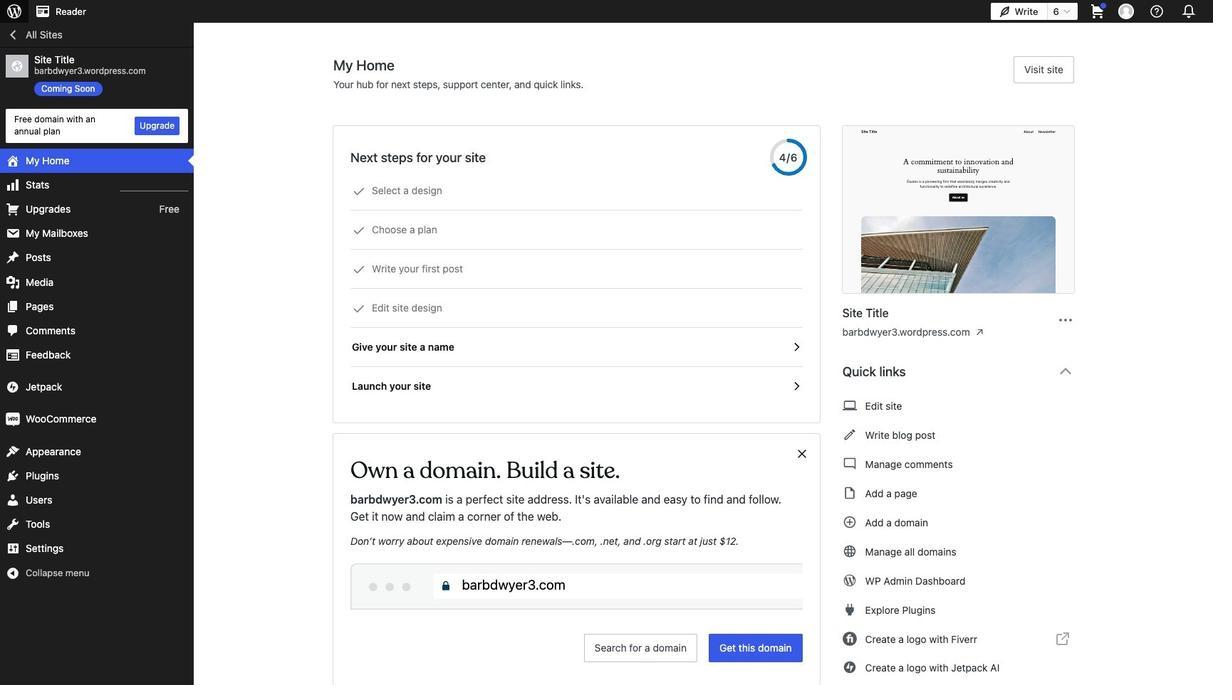 Task type: describe. For each thing, give the bounding box(es) containing it.
help image
[[1148, 3, 1165, 20]]

laptop image
[[842, 397, 857, 415]]

highest hourly views 0 image
[[120, 182, 188, 192]]

1 task complete image from the top
[[353, 264, 365, 276]]

1 task complete image from the top
[[353, 185, 365, 198]]

2 task complete image from the top
[[353, 224, 365, 237]]

2 task complete image from the top
[[353, 303, 365, 316]]

mode_comment image
[[842, 456, 857, 473]]

2 task enabled image from the top
[[790, 380, 803, 393]]

dismiss domain name promotion image
[[795, 446, 808, 463]]



Task type: locate. For each thing, give the bounding box(es) containing it.
2 img image from the top
[[6, 413, 20, 427]]

edit image
[[842, 427, 857, 444]]

(opens in a new tab) element
[[976, 325, 984, 340]]

img image
[[6, 381, 20, 395], [6, 413, 20, 427]]

task enabled image
[[790, 341, 803, 354], [790, 380, 803, 393]]

my shopping cart image
[[1089, 3, 1106, 20]]

manage your sites image
[[6, 3, 23, 20]]

main content
[[333, 56, 1086, 686]]

insert_drive_file image
[[842, 485, 857, 502]]

task complete image
[[353, 264, 365, 276], [353, 303, 365, 316]]

1 vertical spatial task complete image
[[353, 303, 365, 316]]

1 img image from the top
[[6, 381, 20, 395]]

progress bar
[[770, 139, 807, 176]]

task complete image
[[353, 185, 365, 198], [353, 224, 365, 237]]

1 vertical spatial task complete image
[[353, 224, 365, 237]]

more options for site site title image
[[1057, 312, 1074, 329]]

1 task enabled image from the top
[[790, 341, 803, 354]]

0 vertical spatial task enabled image
[[790, 341, 803, 354]]

my profile image
[[1118, 4, 1134, 19]]

0 vertical spatial task complete image
[[353, 264, 365, 276]]

0 vertical spatial task complete image
[[353, 185, 365, 198]]

1 vertical spatial task enabled image
[[790, 380, 803, 393]]

manage your notifications image
[[1179, 1, 1199, 21]]

launchpad checklist element
[[350, 172, 803, 406]]

1 vertical spatial img image
[[6, 413, 20, 427]]

0 vertical spatial img image
[[6, 381, 20, 395]]



Task type: vqa. For each thing, say whether or not it's contained in the screenshot.
group to the top
no



